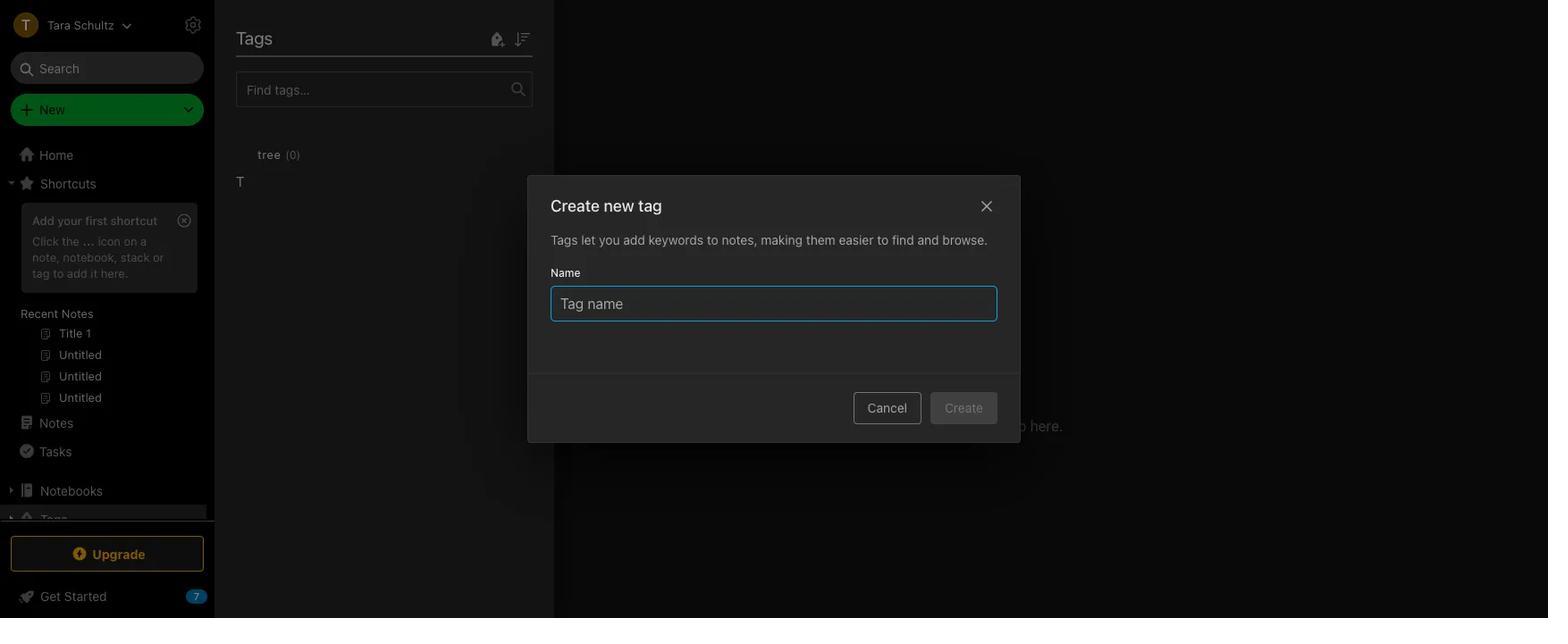 Task type: describe. For each thing, give the bounding box(es) containing it.
or
[[153, 250, 164, 264]]

to inside icon on a note, notebook, stack or tag to add it here.
[[53, 266, 64, 281]]

create button
[[931, 392, 998, 425]]

tree
[[257, 148, 281, 162]]

tasks button
[[0, 437, 207, 466]]

them
[[806, 232, 836, 248]]

upgrade button
[[11, 536, 204, 572]]

new
[[604, 197, 634, 215]]

your
[[57, 214, 82, 228]]

browse.
[[942, 232, 988, 248]]

create for create new tag
[[551, 197, 600, 215]]

notes link
[[0, 409, 207, 437]]

settings image
[[182, 14, 204, 36]]

click the ...
[[32, 234, 95, 248]]

nothing
[[811, 383, 870, 402]]

shared with me element
[[215, 0, 1548, 619]]

notes for notes
[[39, 415, 74, 430]]

it
[[91, 266, 98, 281]]

notes for notes and notebooks shared with you will show up here.
[[700, 418, 738, 434]]

add
[[32, 214, 54, 228]]

show
[[972, 418, 1006, 434]]

up
[[1010, 418, 1027, 434]]

tree ( 0 )
[[257, 148, 300, 162]]

Search text field
[[23, 52, 191, 84]]

click
[[32, 234, 59, 248]]

0 vertical spatial tag
[[638, 197, 662, 215]]

the
[[62, 234, 79, 248]]

close image
[[976, 196, 998, 217]]

yet
[[928, 383, 951, 402]]

home
[[39, 147, 74, 162]]

making
[[761, 232, 803, 248]]

notes and notebooks shared with you will show up here.
[[700, 418, 1063, 434]]

tags button
[[0, 505, 207, 534]]

(
[[285, 148, 290, 161]]

shortcut
[[111, 214, 157, 228]]

upgrade
[[92, 547, 145, 562]]

expand tags image
[[4, 512, 19, 527]]

nothing shared yet
[[811, 383, 951, 402]]

cancel
[[868, 400, 907, 416]]

will
[[948, 418, 969, 434]]

...
[[83, 234, 95, 248]]

notes,
[[722, 232, 758, 248]]

home link
[[0, 140, 215, 169]]

new button
[[11, 94, 204, 126]]

notebooks link
[[0, 476, 207, 505]]

recent notes
[[21, 307, 94, 321]]

cancel button
[[853, 392, 922, 425]]

here. inside the "shared with me" element
[[1030, 418, 1063, 434]]

icon on a note, notebook, stack or tag to add it here.
[[32, 234, 164, 281]]

you inside the "shared with me" element
[[921, 418, 944, 434]]

0
[[290, 148, 296, 161]]

0 vertical spatial tags
[[236, 28, 273, 48]]



Task type: locate. For each thing, give the bounding box(es) containing it.
1 vertical spatial here.
[[1030, 418, 1063, 434]]

t
[[236, 173, 244, 190]]

tag right the new
[[638, 197, 662, 215]]

create for create
[[945, 400, 983, 416]]

1 vertical spatial tags
[[551, 232, 578, 248]]

add inside icon on a note, notebook, stack or tag to add it here.
[[67, 266, 87, 281]]

with down cancel
[[890, 418, 917, 434]]

add left 'it'
[[67, 266, 87, 281]]

create new tag
[[551, 197, 662, 215]]

notes inside group
[[62, 307, 94, 321]]

note,
[[32, 250, 60, 264]]

icon
[[98, 234, 121, 248]]

0 vertical spatial shared
[[874, 383, 925, 402]]

1 horizontal spatial you
[[921, 418, 944, 434]]

tree containing home
[[0, 140, 215, 602]]

notes inside "link"
[[39, 415, 74, 430]]

tag
[[638, 197, 662, 215], [32, 266, 50, 281]]

)
[[296, 148, 300, 161]]

1 horizontal spatial to
[[707, 232, 718, 248]]

a
[[140, 234, 147, 248]]

1 vertical spatial create
[[945, 400, 983, 416]]

tags down 'notebooks'
[[40, 512, 67, 527]]

here. right 'it'
[[101, 266, 128, 281]]

shortcuts button
[[0, 169, 207, 198]]

you left will
[[921, 418, 944, 434]]

0 vertical spatial with
[[301, 25, 334, 46]]

0 horizontal spatial you
[[599, 232, 620, 248]]

notebooks
[[40, 483, 103, 498]]

recent
[[21, 307, 58, 321]]

0 vertical spatial and
[[918, 232, 939, 248]]

1 horizontal spatial create
[[945, 400, 983, 416]]

notes inside the "shared with me" element
[[700, 418, 738, 434]]

0 vertical spatial you
[[599, 232, 620, 248]]

name
[[551, 266, 581, 280]]

here.
[[101, 266, 128, 281], [1030, 418, 1063, 434]]

tags let you add keywords to notes, making them easier to find and browse.
[[551, 232, 988, 248]]

0 vertical spatial here.
[[101, 266, 128, 281]]

1 vertical spatial add
[[67, 266, 87, 281]]

1 horizontal spatial with
[[890, 418, 917, 434]]

1 vertical spatial with
[[890, 418, 917, 434]]

1 vertical spatial tag
[[32, 266, 50, 281]]

tree
[[0, 140, 215, 602]]

2 horizontal spatial tags
[[551, 232, 578, 248]]

Find tags… text field
[[237, 77, 511, 101]]

let
[[581, 232, 596, 248]]

0 horizontal spatial create
[[551, 197, 600, 215]]

to left notes,
[[707, 232, 718, 248]]

tag inside icon on a note, notebook, stack or tag to add it here.
[[32, 266, 50, 281]]

with
[[301, 25, 334, 46], [890, 418, 917, 434]]

shared
[[241, 25, 297, 46]]

notes
[[62, 307, 94, 321], [39, 415, 74, 430], [700, 418, 738, 434]]

1 vertical spatial and
[[742, 418, 766, 434]]

None search field
[[23, 52, 191, 84]]

here. right up
[[1030, 418, 1063, 434]]

and left the notebooks
[[742, 418, 766, 434]]

shared with me
[[241, 25, 363, 46]]

0 horizontal spatial tags
[[40, 512, 67, 527]]

shared
[[874, 383, 925, 402], [842, 418, 886, 434]]

create
[[551, 197, 600, 215], [945, 400, 983, 416]]

easier
[[839, 232, 874, 248]]

notes up tasks
[[39, 415, 74, 430]]

notebook,
[[63, 250, 117, 264]]

stack
[[121, 250, 150, 264]]

tasks
[[39, 444, 72, 459]]

Name text field
[[559, 287, 990, 321]]

0 horizontal spatial with
[[301, 25, 334, 46]]

1 horizontal spatial and
[[918, 232, 939, 248]]

1 horizontal spatial add
[[623, 232, 645, 248]]

tags
[[236, 28, 273, 48], [551, 232, 578, 248], [40, 512, 67, 527]]

create up let
[[551, 197, 600, 215]]

new
[[39, 102, 65, 117]]

group
[[0, 198, 207, 416]]

tags inside button
[[40, 512, 67, 527]]

1 vertical spatial shared
[[842, 418, 886, 434]]

0 horizontal spatial and
[[742, 418, 766, 434]]

you
[[599, 232, 620, 248], [921, 418, 944, 434]]

0 horizontal spatial add
[[67, 266, 87, 281]]

1 vertical spatial you
[[921, 418, 944, 434]]

and
[[918, 232, 939, 248], [742, 418, 766, 434]]

create inside 'button'
[[945, 400, 983, 416]]

expand notebooks image
[[4, 484, 19, 498]]

1 horizontal spatial tag
[[638, 197, 662, 215]]

keywords
[[649, 232, 703, 248]]

0 horizontal spatial here.
[[101, 266, 128, 281]]

first
[[85, 214, 107, 228]]

and inside the "shared with me" element
[[742, 418, 766, 434]]

find
[[892, 232, 914, 248]]

add
[[623, 232, 645, 248], [67, 266, 87, 281]]

create up will
[[945, 400, 983, 416]]

shortcuts
[[40, 176, 96, 191]]

t row group
[[236, 107, 547, 193]]

0 horizontal spatial tag
[[32, 266, 50, 281]]

1 horizontal spatial here.
[[1030, 418, 1063, 434]]

notes right recent
[[62, 307, 94, 321]]

me
[[338, 25, 363, 46]]

add your first shortcut
[[32, 214, 157, 228]]

to down note,
[[53, 266, 64, 281]]

1 horizontal spatial tags
[[236, 28, 273, 48]]

0 vertical spatial add
[[623, 232, 645, 248]]

0 horizontal spatial to
[[53, 266, 64, 281]]

2 vertical spatial tags
[[40, 512, 67, 527]]

2 horizontal spatial to
[[877, 232, 889, 248]]

and right find
[[918, 232, 939, 248]]

with left the me
[[301, 25, 334, 46]]

you right let
[[599, 232, 620, 248]]

add down the new
[[623, 232, 645, 248]]

notebooks
[[770, 418, 838, 434]]

tags right settings icon
[[236, 28, 273, 48]]

tag down note,
[[32, 266, 50, 281]]

to
[[707, 232, 718, 248], [877, 232, 889, 248], [53, 266, 64, 281]]

here. inside icon on a note, notebook, stack or tag to add it here.
[[101, 266, 128, 281]]

notes left the notebooks
[[700, 418, 738, 434]]

group containing add your first shortcut
[[0, 198, 207, 416]]

0 vertical spatial create
[[551, 197, 600, 215]]

on
[[124, 234, 137, 248]]

shared up notes and notebooks shared with you will show up here.
[[874, 383, 925, 402]]

shared down cancel
[[842, 418, 886, 434]]

tags left let
[[551, 232, 578, 248]]

to left find
[[877, 232, 889, 248]]

create new tag image
[[486, 28, 508, 50]]



Task type: vqa. For each thing, say whether or not it's contained in the screenshot.
bottommost Upgrade popup button
no



